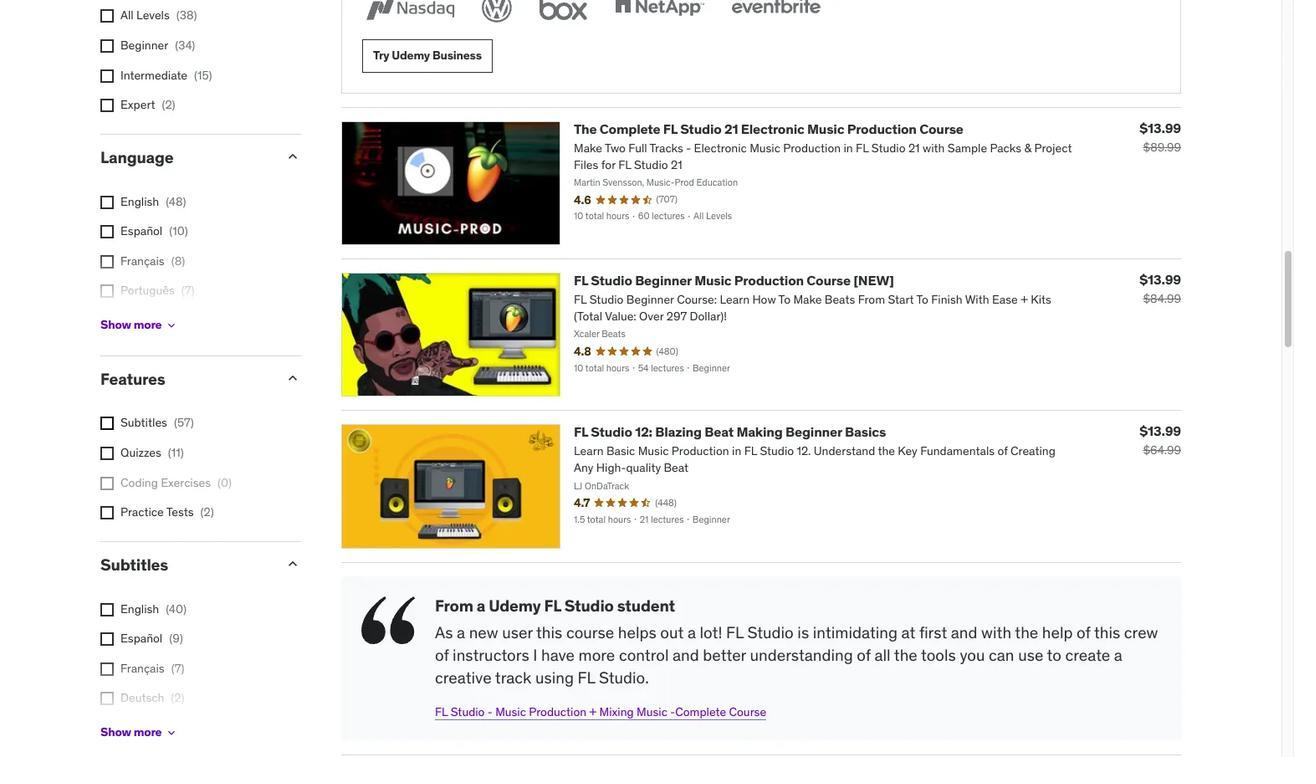 Task type: locate. For each thing, give the bounding box(es) containing it.
0 horizontal spatial course
[[729, 705, 766, 720]]

português down français (8) at the left top of page
[[120, 283, 175, 298]]

fl studio beginner music production course [new] link
[[574, 272, 894, 289]]

0 vertical spatial français
[[120, 253, 165, 268]]

0 horizontal spatial and
[[673, 645, 699, 665]]

2 show from the top
[[100, 725, 131, 740]]

2 show more from the top
[[100, 725, 162, 740]]

1 vertical spatial udemy
[[489, 595, 541, 615]]

practice
[[120, 505, 164, 520]]

exercises
[[161, 475, 211, 490]]

1 vertical spatial english
[[120, 601, 159, 616]]

0 vertical spatial (2)
[[162, 97, 175, 112]]

xsmall image left français (8) at the left top of page
[[100, 255, 114, 268]]

levels
[[136, 8, 170, 23]]

features
[[100, 369, 165, 389]]

udemy up user
[[489, 595, 541, 615]]

and down "out"
[[673, 645, 699, 665]]

small image for language
[[284, 148, 301, 165]]

practice tests (2)
[[120, 505, 214, 520]]

1 vertical spatial small image
[[284, 370, 301, 386]]

show down deutsch
[[100, 725, 131, 740]]

netapp image
[[612, 0, 708, 26]]

français (8)
[[120, 253, 185, 268]]

fl studio beginner music production course [new]
[[574, 272, 894, 289]]

0 vertical spatial small image
[[284, 148, 301, 165]]

xsmall image for intermediate (15)
[[100, 69, 114, 83]]

this
[[536, 623, 562, 643], [1094, 623, 1120, 643]]

$13.99 up $84.99 at the top of the page
[[1140, 271, 1181, 288]]

2 vertical spatial $13.99
[[1140, 423, 1181, 439]]

xsmall image for español (9)
[[100, 633, 114, 646]]

more
[[134, 317, 162, 332], [579, 645, 615, 665], [134, 725, 162, 740]]

beginner
[[120, 38, 168, 53], [635, 272, 692, 289], [786, 424, 842, 440]]

(11)
[[168, 445, 184, 460]]

1 vertical spatial show
[[100, 725, 131, 740]]

1 horizontal spatial this
[[1094, 623, 1120, 643]]

this up have
[[536, 623, 562, 643]]

small image
[[284, 148, 301, 165], [284, 370, 301, 386]]

1 vertical spatial subtitles
[[100, 555, 168, 575]]

xsmall image for français (7)
[[100, 662, 114, 676]]

show more button
[[100, 308, 179, 342], [100, 716, 179, 749]]

tests
[[166, 505, 194, 520]]

français for subtitles
[[120, 661, 165, 676]]

2 français from the top
[[120, 661, 165, 676]]

1 vertical spatial español
[[120, 631, 163, 646]]

español
[[120, 224, 163, 239], [120, 631, 163, 646]]

1 vertical spatial more
[[579, 645, 615, 665]]

xsmall image left intermediate
[[100, 69, 114, 83]]

more down português (7)
[[134, 317, 162, 332]]

intermediate (15)
[[120, 67, 212, 83]]

0 vertical spatial production
[[847, 120, 917, 137]]

from a udemy fl studio student as a new user this course helps out a lot! fl studio is intimidating at first and with the help of this crew of instructors i have more control and better understanding of all the tools you can use to create a creative track using fl studio.
[[435, 595, 1158, 687]]

21
[[725, 120, 738, 137]]

fl studio - music production + mixing music -complete course
[[435, 705, 766, 720]]

the up use
[[1015, 623, 1039, 643]]

2 english from the top
[[120, 601, 159, 616]]

xsmall image left the expert
[[100, 99, 114, 112]]

2 vertical spatial more
[[134, 725, 162, 740]]

course
[[920, 120, 964, 137], [807, 272, 851, 289], [729, 705, 766, 720]]

(7) down (8) at the top of the page
[[181, 283, 194, 298]]

0 vertical spatial português
[[120, 283, 175, 298]]

english up 'español (10)'
[[120, 194, 159, 209]]

a right create
[[1114, 645, 1123, 665]]

xsmall image
[[100, 10, 114, 23], [100, 99, 114, 112], [100, 195, 114, 209], [100, 255, 114, 268], [100, 285, 114, 298], [165, 318, 179, 332], [100, 447, 114, 460], [100, 477, 114, 490], [100, 506, 114, 520], [100, 603, 114, 616], [100, 662, 114, 676], [100, 692, 114, 706]]

español up français (7)
[[120, 631, 163, 646]]

1 vertical spatial français
[[120, 661, 165, 676]]

all
[[120, 8, 134, 23]]

xsmall image for english (40)
[[100, 603, 114, 616]]

- down creative
[[488, 705, 493, 720]]

complete right the
[[600, 120, 661, 137]]

1 vertical spatial complete
[[675, 705, 726, 720]]

1 português from the top
[[120, 283, 175, 298]]

2 vertical spatial (2)
[[171, 691, 184, 706]]

show more down deutsch
[[100, 725, 162, 740]]

2 - from the left
[[670, 705, 675, 720]]

1 show more button from the top
[[100, 308, 179, 342]]

0 vertical spatial (7)
[[181, 283, 194, 298]]

xsmall image for coding exercises (0)
[[100, 477, 114, 490]]

creative
[[435, 667, 492, 687]]

1 vertical spatial the
[[894, 645, 918, 665]]

show
[[100, 317, 131, 332], [100, 725, 131, 740]]

and
[[951, 623, 978, 643], [673, 645, 699, 665]]

xsmall image left subtitles (57)
[[100, 417, 114, 430]]

1 vertical spatial course
[[807, 272, 851, 289]]

user
[[502, 623, 533, 643]]

(2) down intermediate (15)
[[162, 97, 175, 112]]

more for language
[[134, 317, 162, 332]]

xsmall image left 'español (10)'
[[100, 225, 114, 239]]

2 horizontal spatial course
[[920, 120, 964, 137]]

xsmall image left beginner (34)
[[100, 39, 114, 53]]

português (7)
[[120, 283, 194, 298]]

(7) for português (7)
[[181, 283, 194, 298]]

xsmall image left the practice
[[100, 506, 114, 520]]

xsmall image for español (10)
[[100, 225, 114, 239]]

$13.99 up "$64.99"
[[1140, 423, 1181, 439]]

1 this from the left
[[536, 623, 562, 643]]

xsmall image left português (7)
[[100, 285, 114, 298]]

coding
[[120, 475, 158, 490]]

udemy inside from a udemy fl studio student as a new user this course helps out a lot! fl studio is intimidating at first and with the help of this crew of instructors i have more control and better understanding of all the tools you can use to create a creative track using fl studio.
[[489, 595, 541, 615]]

1 français from the top
[[120, 253, 165, 268]]

english for language
[[120, 194, 159, 209]]

xsmall image left english (40)
[[100, 603, 114, 616]]

2 horizontal spatial production
[[847, 120, 917, 137]]

xsmall image for quizzes (11)
[[100, 447, 114, 460]]

new
[[469, 623, 498, 643]]

1 - from the left
[[488, 705, 493, 720]]

2 horizontal spatial beginner
[[786, 424, 842, 440]]

of down as
[[435, 645, 449, 665]]

udemy
[[392, 48, 430, 63], [489, 595, 541, 615]]

(40)
[[166, 601, 187, 616]]

xsmall image left english (48)
[[100, 195, 114, 209]]

a left lot!
[[688, 623, 696, 643]]

0 vertical spatial more
[[134, 317, 162, 332]]

xsmall image left español (9)
[[100, 633, 114, 646]]

complete down better
[[675, 705, 726, 720]]

$89.99
[[1143, 140, 1181, 155]]

the complete fl studio 21 electronic music production course
[[574, 120, 964, 137]]

0 vertical spatial udemy
[[392, 48, 430, 63]]

1 vertical spatial production
[[734, 272, 804, 289]]

$13.99 up $89.99
[[1140, 119, 1181, 136]]

(2)
[[162, 97, 175, 112], [200, 505, 214, 520], [171, 691, 184, 706]]

more down deutsch (2)
[[134, 725, 162, 740]]

understanding
[[750, 645, 853, 665]]

français
[[120, 253, 165, 268], [120, 661, 165, 676]]

-
[[488, 705, 493, 720], [670, 705, 675, 720]]

1 vertical spatial show more button
[[100, 716, 179, 749]]

1 show from the top
[[100, 317, 131, 332]]

1 vertical spatial português
[[120, 720, 175, 735]]

show more for subtitles
[[100, 725, 162, 740]]

2 show more button from the top
[[100, 716, 179, 749]]

helps
[[618, 623, 657, 643]]

is
[[798, 623, 809, 643]]

español (10)
[[120, 224, 188, 239]]

(7) down (9)
[[171, 661, 184, 676]]

2 vertical spatial beginner
[[786, 424, 842, 440]]

0 horizontal spatial -
[[488, 705, 493, 720]]

electronic
[[741, 120, 805, 137]]

0 horizontal spatial this
[[536, 623, 562, 643]]

1 $13.99 from the top
[[1140, 119, 1181, 136]]

(10)
[[169, 224, 188, 239]]

subtitles up quizzes
[[120, 415, 167, 430]]

1 vertical spatial (7)
[[171, 661, 184, 676]]

blazing
[[655, 424, 702, 440]]

subtitles for subtitles
[[100, 555, 168, 575]]

1 small image from the top
[[284, 148, 301, 165]]

xsmall image left français (7)
[[100, 662, 114, 676]]

0 vertical spatial show more
[[100, 317, 162, 332]]

0 horizontal spatial complete
[[600, 120, 661, 137]]

more for subtitles
[[134, 725, 162, 740]]

0 vertical spatial español
[[120, 224, 163, 239]]

of left all
[[857, 645, 871, 665]]

xsmall image for all levels (38)
[[100, 10, 114, 23]]

2 vertical spatial production
[[529, 705, 587, 720]]

xsmall image
[[100, 39, 114, 53], [100, 69, 114, 83], [100, 225, 114, 239], [100, 417, 114, 430], [100, 633, 114, 646], [165, 726, 179, 739]]

1 vertical spatial show more
[[100, 725, 162, 740]]

0 vertical spatial $13.99
[[1140, 119, 1181, 136]]

español for language
[[120, 224, 163, 239]]

xsmall image left coding
[[100, 477, 114, 490]]

1 show more from the top
[[100, 317, 162, 332]]

show more
[[100, 317, 162, 332], [100, 725, 162, 740]]

english up español (9)
[[120, 601, 159, 616]]

of up create
[[1077, 623, 1091, 643]]

show down português (7)
[[100, 317, 131, 332]]

xsmall image left deutsch
[[100, 692, 114, 706]]

as
[[435, 623, 453, 643]]

français up deutsch
[[120, 661, 165, 676]]

english (40)
[[120, 601, 187, 616]]

0 vertical spatial beginner
[[120, 38, 168, 53]]

1 horizontal spatial udemy
[[489, 595, 541, 615]]

3 $13.99 from the top
[[1140, 423, 1181, 439]]

course
[[566, 623, 614, 643]]

0 horizontal spatial beginner
[[120, 38, 168, 53]]

1 english from the top
[[120, 194, 159, 209]]

português
[[120, 283, 175, 298], [120, 720, 175, 735]]

this up create
[[1094, 623, 1120, 643]]

intermediate
[[120, 67, 187, 83]]

(2) for (40)
[[171, 691, 184, 706]]

(38)
[[176, 8, 197, 23]]

show more down português (7)
[[100, 317, 162, 332]]

xsmall image for beginner (34)
[[100, 39, 114, 53]]

english
[[120, 194, 159, 209], [120, 601, 159, 616]]

english (48)
[[120, 194, 186, 209]]

1 horizontal spatial beginner
[[635, 272, 692, 289]]

xsmall image left all
[[100, 10, 114, 23]]

0 horizontal spatial production
[[529, 705, 587, 720]]

1 horizontal spatial and
[[951, 623, 978, 643]]

1 horizontal spatial the
[[1015, 623, 1039, 643]]

more down course
[[579, 645, 615, 665]]

(2) right the tests
[[200, 505, 214, 520]]

1 vertical spatial $13.99
[[1140, 271, 1181, 288]]

xsmall image for français (8)
[[100, 255, 114, 268]]

2 small image from the top
[[284, 370, 301, 386]]

português down deutsch (2)
[[120, 720, 175, 735]]

i
[[533, 645, 537, 665]]

français down 'español (10)'
[[120, 253, 165, 268]]

music
[[807, 120, 844, 137], [695, 272, 732, 289], [495, 705, 526, 720], [637, 705, 668, 720]]

$13.99 $64.99
[[1140, 423, 1181, 458]]

complete
[[600, 120, 661, 137], [675, 705, 726, 720]]

show more button for subtitles
[[100, 716, 179, 749]]

0 vertical spatial subtitles
[[120, 415, 167, 430]]

1 horizontal spatial -
[[670, 705, 675, 720]]

(7)
[[181, 283, 194, 298], [171, 661, 184, 676]]

$13.99 for production
[[1140, 119, 1181, 136]]

0 vertical spatial and
[[951, 623, 978, 643]]

subtitles for subtitles (57)
[[120, 415, 167, 430]]

2 português from the top
[[120, 720, 175, 735]]

the down at on the right bottom of page
[[894, 645, 918, 665]]

fl studio - music production + mixing music -complete course link
[[435, 705, 766, 720]]

0 horizontal spatial the
[[894, 645, 918, 665]]

subtitles up english (40)
[[100, 555, 168, 575]]

1 español from the top
[[120, 224, 163, 239]]

2 español from the top
[[120, 631, 163, 646]]

udemy right try
[[392, 48, 430, 63]]

of
[[1077, 623, 1091, 643], [435, 645, 449, 665], [857, 645, 871, 665]]

a right "from"
[[477, 595, 485, 615]]

0 vertical spatial show
[[100, 317, 131, 332]]

show more button down português (7)
[[100, 308, 179, 342]]

xsmall image for deutsch (2)
[[100, 692, 114, 706]]

- right mixing
[[670, 705, 675, 720]]

small image for features
[[284, 370, 301, 386]]

0 vertical spatial english
[[120, 194, 159, 209]]

and up the you
[[951, 623, 978, 643]]

coding exercises (0)
[[120, 475, 232, 490]]

español up français (8) at the left top of page
[[120, 224, 163, 239]]

0 vertical spatial show more button
[[100, 308, 179, 342]]

the
[[1015, 623, 1039, 643], [894, 645, 918, 665]]

features button
[[100, 369, 271, 389]]

all levels (38)
[[120, 8, 197, 23]]

(2) right deutsch
[[171, 691, 184, 706]]

0 vertical spatial the
[[1015, 623, 1039, 643]]

show more button down deutsch
[[100, 716, 179, 749]]

xsmall image left quizzes
[[100, 447, 114, 460]]

a
[[477, 595, 485, 615], [457, 623, 465, 643], [688, 623, 696, 643], [1114, 645, 1123, 665]]

1 horizontal spatial production
[[734, 272, 804, 289]]

production
[[847, 120, 917, 137], [734, 272, 804, 289], [529, 705, 587, 720]]



Task type: describe. For each thing, give the bounding box(es) containing it.
show more button for language
[[100, 308, 179, 342]]

0 vertical spatial complete
[[600, 120, 661, 137]]

the complete fl studio 21 electronic music production course link
[[574, 120, 964, 137]]

better
[[703, 645, 746, 665]]

create
[[1065, 645, 1110, 665]]

subtitles (57)
[[120, 415, 194, 430]]

(2) for levels
[[162, 97, 175, 112]]

production for fl studio - music production + mixing music -complete course
[[529, 705, 587, 720]]

eventbrite image
[[728, 0, 824, 26]]

can
[[989, 645, 1014, 665]]

quizzes
[[120, 445, 161, 460]]

basics
[[845, 424, 886, 440]]

try udemy business
[[373, 48, 482, 63]]

intimidating
[[813, 623, 898, 643]]

xsmall image for english (48)
[[100, 195, 114, 209]]

(57)
[[174, 415, 194, 430]]

more inside from a udemy fl studio student as a new user this course helps out a lot! fl studio is intimidating at first and with the help of this crew of instructors i have more control and better understanding of all the tools you can use to create a creative track using fl studio.
[[579, 645, 615, 665]]

from
[[435, 595, 473, 615]]

track
[[495, 667, 532, 687]]

language
[[100, 147, 173, 167]]

small image
[[284, 555, 301, 572]]

fl studio 12: blazing beat making beginner basics link
[[574, 424, 886, 440]]

français for language
[[120, 253, 165, 268]]

हिन्दी
[[120, 313, 142, 328]]

1 vertical spatial (2)
[[200, 505, 214, 520]]

expert
[[120, 97, 155, 112]]

expert (2)
[[120, 97, 175, 112]]

(0)
[[218, 475, 232, 490]]

1 horizontal spatial course
[[807, 272, 851, 289]]

português for português (7)
[[120, 283, 175, 298]]

2 horizontal spatial of
[[1077, 623, 1091, 643]]

first
[[919, 623, 947, 643]]

xsmall image for português (7)
[[100, 285, 114, 298]]

xsmall image down português (7)
[[165, 318, 179, 332]]

0 horizontal spatial udemy
[[392, 48, 430, 63]]

1 horizontal spatial complete
[[675, 705, 726, 720]]

using
[[535, 667, 574, 687]]

making
[[737, 424, 783, 440]]

(48)
[[166, 194, 186, 209]]

(9)
[[169, 631, 183, 646]]

$13.99 $84.99
[[1140, 271, 1181, 306]]

to
[[1047, 645, 1062, 665]]

subtitles button
[[100, 555, 271, 575]]

with
[[981, 623, 1012, 643]]

xsmall image for subtitles (57)
[[100, 417, 114, 430]]

xsmall image for expert (2)
[[100, 99, 114, 112]]

a right as
[[457, 623, 465, 643]]

try
[[373, 48, 389, 63]]

box image
[[535, 0, 592, 26]]

control
[[619, 645, 669, 665]]

english for subtitles
[[120, 601, 159, 616]]

nasdaq image
[[362, 0, 458, 26]]

instructors
[[453, 645, 529, 665]]

language button
[[100, 147, 271, 167]]

have
[[541, 645, 575, 665]]

business
[[433, 48, 482, 63]]

(7) for français (7)
[[171, 661, 184, 676]]

studio.
[[599, 667, 649, 687]]

production for fl studio beginner music production course [new]
[[734, 272, 804, 289]]

(8)
[[171, 253, 185, 268]]

1 horizontal spatial of
[[857, 645, 871, 665]]

(15)
[[194, 67, 212, 83]]

+
[[589, 705, 597, 720]]

[new]
[[854, 272, 894, 289]]

deutsch
[[120, 691, 164, 706]]

1 vertical spatial and
[[673, 645, 699, 665]]

português for português
[[120, 720, 175, 735]]

you
[[960, 645, 985, 665]]

beginner (34)
[[120, 38, 195, 53]]

student
[[617, 595, 675, 615]]

1 vertical spatial beginner
[[635, 272, 692, 289]]

the
[[574, 120, 597, 137]]

(34)
[[175, 38, 195, 53]]

crew
[[1124, 623, 1158, 643]]

tools
[[921, 645, 956, 665]]

lot!
[[700, 623, 722, 643]]

show for language
[[100, 317, 131, 332]]

deutsch (2)
[[120, 691, 184, 706]]

$13.99 $89.99
[[1140, 119, 1181, 155]]

beat
[[705, 424, 734, 440]]

help
[[1042, 623, 1073, 643]]

mixing
[[599, 705, 634, 720]]

xsmall image for practice tests (2)
[[100, 506, 114, 520]]

at
[[902, 623, 916, 643]]

12:
[[635, 424, 653, 440]]

2 $13.99 from the top
[[1140, 271, 1181, 288]]

volkswagen image
[[479, 0, 515, 26]]

2 vertical spatial course
[[729, 705, 766, 720]]

0 horizontal spatial of
[[435, 645, 449, 665]]

all
[[875, 645, 891, 665]]

español (9)
[[120, 631, 183, 646]]

$84.99
[[1143, 291, 1181, 306]]

0 vertical spatial course
[[920, 120, 964, 137]]

español for subtitles
[[120, 631, 163, 646]]

out
[[660, 623, 684, 643]]

show more for language
[[100, 317, 162, 332]]

fl studio 12: blazing beat making beginner basics
[[574, 424, 886, 440]]

2 this from the left
[[1094, 623, 1120, 643]]

français (7)
[[120, 661, 184, 676]]

xsmall image down deutsch (2)
[[165, 726, 179, 739]]

show for subtitles
[[100, 725, 131, 740]]

$13.99 for basics
[[1140, 423, 1181, 439]]



Task type: vqa. For each thing, say whether or not it's contained in the screenshot.
No prerequisistes
no



